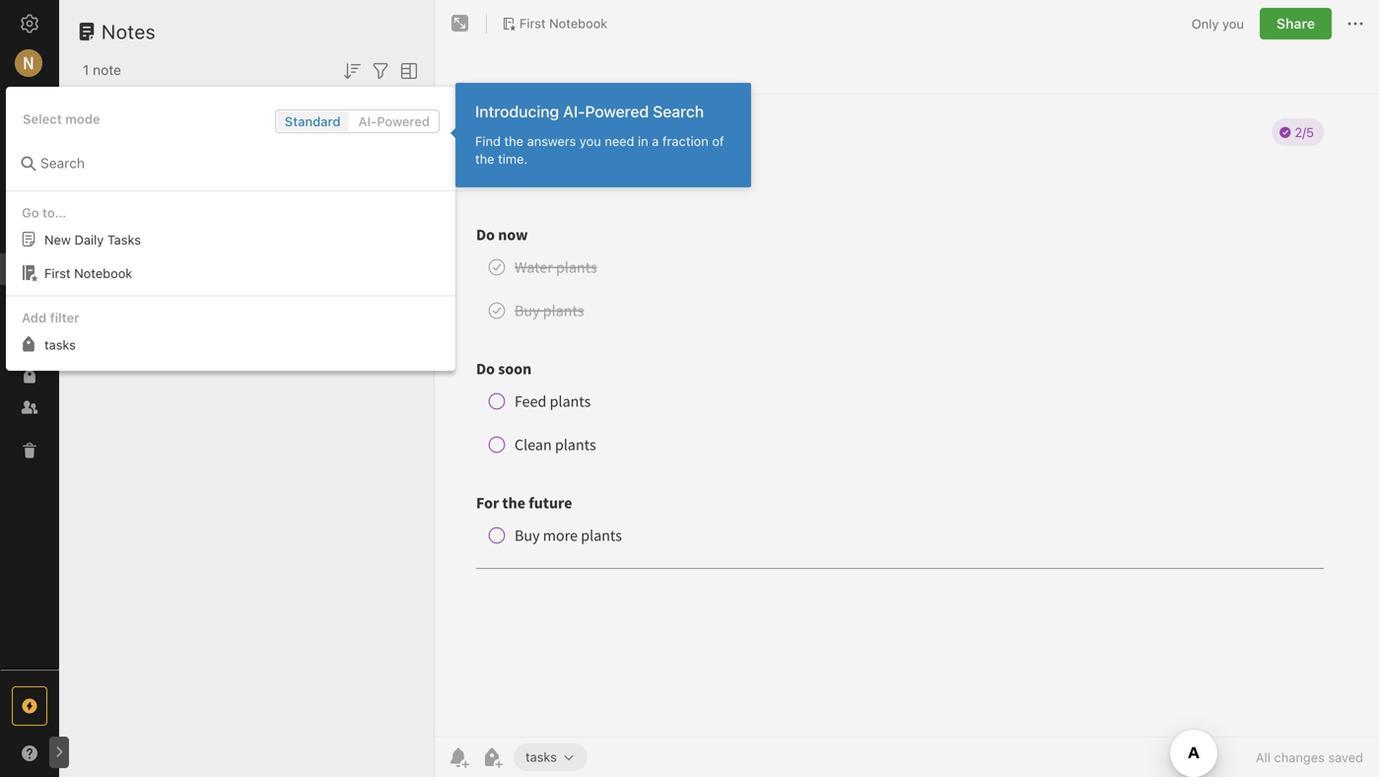 Task type: describe. For each thing, give the bounding box(es) containing it.
introducing ai-powered search
[[475, 102, 704, 121]]

first notebook button
[[495, 10, 615, 37]]

in
[[638, 134, 649, 148]]

filter
[[50, 310, 79, 325]]

future
[[242, 134, 280, 150]]

only you
[[1192, 16, 1244, 31]]

first inside search results field
[[44, 266, 71, 281]]

new daily tasks
[[44, 232, 141, 247]]

you inside find the answers you need in a fraction of the time.
[[580, 134, 601, 148]]

tasks for new daily tasks
[[107, 232, 141, 247]]

time.
[[498, 151, 528, 166]]

1 horizontal spatial ai-
[[563, 102, 585, 121]]

standard tab
[[277, 111, 349, 131]]

standard
[[285, 114, 341, 128]]

share
[[1277, 15, 1316, 32]]

add
[[22, 310, 47, 325]]

find the answers you need in a fraction of the time.
[[475, 134, 724, 166]]

1
[[83, 62, 89, 78]]

new for new daily tasks do now do soon for the future
[[85, 113, 114, 129]]

fraction
[[663, 134, 709, 148]]

1 vertical spatial now
[[112, 159, 135, 173]]

powered inside tab
[[377, 114, 430, 128]]

note window element
[[435, 0, 1380, 777]]

ai-powered
[[358, 114, 430, 128]]

you inside the note window element
[[1223, 16, 1244, 31]]

all
[[1256, 750, 1271, 765]]

select
[[23, 111, 62, 126]]

daily for new daily tasks
[[74, 232, 104, 247]]

tasks for new daily tasks do now do soon for the future
[[153, 113, 190, 129]]

upgrade image
[[18, 694, 41, 718]]

home image
[[18, 194, 41, 218]]

note list element
[[59, 0, 435, 777]]

1 horizontal spatial the
[[475, 151, 495, 166]]

first notebook inside search results field
[[44, 266, 132, 281]]

soon
[[158, 134, 189, 150]]

add filter
[[22, 310, 79, 325]]

1 note
[[83, 62, 121, 78]]

only
[[1192, 16, 1219, 31]]

all changes saved
[[1256, 750, 1364, 765]]

introducing
[[475, 102, 559, 121]]

now inside new daily tasks do now do soon for the future
[[106, 134, 133, 150]]

need
[[605, 134, 635, 148]]

ai- inside tab
[[358, 114, 377, 128]]

new for new daily tasks
[[44, 232, 71, 247]]

tasks inside button
[[526, 750, 557, 764]]



Task type: vqa. For each thing, say whether or not it's contained in the screenshot.
code
no



Task type: locate. For each thing, give the bounding box(es) containing it.
notebook down new daily tasks
[[74, 266, 132, 281]]

first notebook inside button
[[520, 16, 608, 31]]

first inside button
[[520, 16, 546, 31]]

add tag image
[[480, 746, 504, 769]]

2 do from the left
[[136, 134, 154, 150]]

0 horizontal spatial notebook
[[74, 266, 132, 281]]

tasks up soon
[[153, 113, 190, 129]]

0 horizontal spatial tasks
[[44, 337, 76, 352]]

powered
[[585, 102, 649, 121], [377, 114, 430, 128]]

0 vertical spatial notebook
[[549, 16, 608, 31]]

0 vertical spatial tasks
[[153, 113, 190, 129]]

1 vertical spatial new
[[44, 232, 71, 247]]

search
[[653, 102, 704, 121]]

tasks button
[[514, 744, 588, 771]]

tasks
[[153, 113, 190, 129], [107, 232, 141, 247]]

expand note image
[[449, 12, 472, 36]]

notebook up introducing ai-powered search
[[549, 16, 608, 31]]

1 vertical spatial notebook
[[74, 266, 132, 281]]

find
[[475, 134, 501, 148]]

the
[[217, 134, 238, 150], [504, 134, 524, 148], [475, 151, 495, 166]]

to…
[[42, 205, 66, 220]]

2 horizontal spatial the
[[504, 134, 524, 148]]

daily inside search results field
[[74, 232, 104, 247]]

0 horizontal spatial first
[[44, 266, 71, 281]]

1 horizontal spatial you
[[1223, 16, 1244, 31]]

select mode
[[23, 111, 100, 126]]

notes
[[102, 20, 156, 43]]

0 vertical spatial now
[[106, 134, 133, 150]]

ai- up answers
[[563, 102, 585, 121]]

1 horizontal spatial tasks
[[153, 113, 190, 129]]

new up just
[[85, 113, 114, 129]]

do left soon
[[136, 134, 154, 150]]

the down find
[[475, 151, 495, 166]]

tasks inside search results field
[[44, 337, 76, 352]]

1 horizontal spatial powered
[[585, 102, 649, 121]]

you left need
[[580, 134, 601, 148]]

1 horizontal spatial first
[[520, 16, 546, 31]]

0 horizontal spatial do
[[85, 134, 103, 150]]

now
[[106, 134, 133, 150], [112, 159, 135, 173]]

tree
[[0, 190, 59, 669]]

Search results field
[[2, 184, 456, 371]]

a
[[652, 134, 659, 148]]

new down the to…
[[44, 232, 71, 247]]

ai-
[[563, 102, 585, 121], [358, 114, 377, 128]]

1 horizontal spatial notebook
[[549, 16, 608, 31]]

1 do from the left
[[85, 134, 103, 150]]

the up 'time.'
[[504, 134, 524, 148]]

1 vertical spatial first
[[44, 266, 71, 281]]

first notebook up introducing ai-powered search
[[520, 16, 608, 31]]

1 vertical spatial tasks
[[526, 750, 557, 764]]

ai-powered tab
[[351, 111, 438, 131]]

tasks
[[44, 337, 76, 352], [526, 750, 557, 764]]

0 horizontal spatial tasks
[[107, 232, 141, 247]]

notebook inside button
[[549, 16, 608, 31]]

answers
[[527, 134, 576, 148]]

1 horizontal spatial do
[[136, 134, 154, 150]]

tasks down 2/5
[[107, 232, 141, 247]]

0 vertical spatial new
[[85, 113, 114, 129]]

new inside search results field
[[44, 232, 71, 247]]

first notebook down new daily tasks
[[44, 266, 132, 281]]

0 vertical spatial first
[[520, 16, 546, 31]]

1 horizontal spatial first notebook
[[520, 16, 608, 31]]

1 vertical spatial you
[[580, 134, 601, 148]]

of
[[712, 134, 724, 148]]

settings image
[[18, 12, 41, 36]]

new daily tasks do now do soon for the future
[[85, 113, 280, 150]]

tasks inside search results field
[[107, 232, 141, 247]]

saved
[[1329, 750, 1364, 765]]

go
[[22, 205, 39, 220]]

0 horizontal spatial powered
[[377, 114, 430, 128]]

now up 2/5
[[112, 159, 135, 173]]

ai- right standard
[[358, 114, 377, 128]]

powered right standard
[[377, 114, 430, 128]]

the right for at top
[[217, 134, 238, 150]]

do
[[85, 134, 103, 150], [136, 134, 154, 150]]

for
[[193, 134, 214, 150]]

0 vertical spatial daily
[[117, 113, 150, 129]]

tasks down filter
[[44, 337, 76, 352]]

daily inside new daily tasks do now do soon for the future
[[117, 113, 150, 129]]

2/5
[[107, 181, 125, 195]]

powered up need
[[585, 102, 649, 121]]

notebook
[[549, 16, 608, 31], [74, 266, 132, 281]]

Note Editor text field
[[435, 95, 1380, 737]]

0 horizontal spatial first notebook
[[44, 266, 132, 281]]

first notebook
[[520, 16, 608, 31], [44, 266, 132, 281]]

you
[[1223, 16, 1244, 31], [580, 134, 601, 148]]

Search text field
[[36, 148, 387, 178]]

0 vertical spatial tasks
[[44, 337, 76, 352]]

new
[[85, 113, 114, 129], [44, 232, 71, 247]]

just
[[85, 159, 109, 173]]

new inside new daily tasks do now do soon for the future
[[85, 113, 114, 129]]

add a reminder image
[[447, 746, 470, 769]]

note
[[93, 62, 121, 78]]

1 horizontal spatial new
[[85, 113, 114, 129]]

notebook inside search results field
[[74, 266, 132, 281]]

0 horizontal spatial daily
[[74, 232, 104, 247]]

0 vertical spatial you
[[1223, 16, 1244, 31]]

1 horizontal spatial daily
[[117, 113, 150, 129]]

the inside new daily tasks do now do soon for the future
[[217, 134, 238, 150]]

0 horizontal spatial ai-
[[358, 114, 377, 128]]

changes
[[1275, 750, 1325, 765]]

0 horizontal spatial you
[[580, 134, 601, 148]]

1 vertical spatial first notebook
[[44, 266, 132, 281]]

0 horizontal spatial new
[[44, 232, 71, 247]]

do up just
[[85, 134, 103, 150]]

mode
[[65, 111, 100, 126]]

0 vertical spatial first notebook
[[520, 16, 608, 31]]

tasks inside new daily tasks do now do soon for the future
[[153, 113, 190, 129]]

share button
[[1260, 8, 1332, 39]]

first
[[520, 16, 546, 31], [44, 266, 71, 281]]

click to expand image
[[51, 741, 66, 764]]

go to…
[[22, 205, 66, 220]]

you right the only
[[1223, 16, 1244, 31]]

None search field
[[36, 148, 426, 178]]

tasks right add tag image
[[526, 750, 557, 764]]

just now
[[85, 159, 135, 173]]

1 vertical spatial daily
[[74, 232, 104, 247]]

daily
[[117, 113, 150, 129], [74, 232, 104, 247]]

first right expand note icon
[[520, 16, 546, 31]]

first up add filter
[[44, 266, 71, 281]]

0 horizontal spatial the
[[217, 134, 238, 150]]

daily for new daily tasks do now do soon for the future
[[117, 113, 150, 129]]

1 horizontal spatial tasks
[[526, 750, 557, 764]]

now up just now
[[106, 134, 133, 150]]

1 vertical spatial tasks
[[107, 232, 141, 247]]



